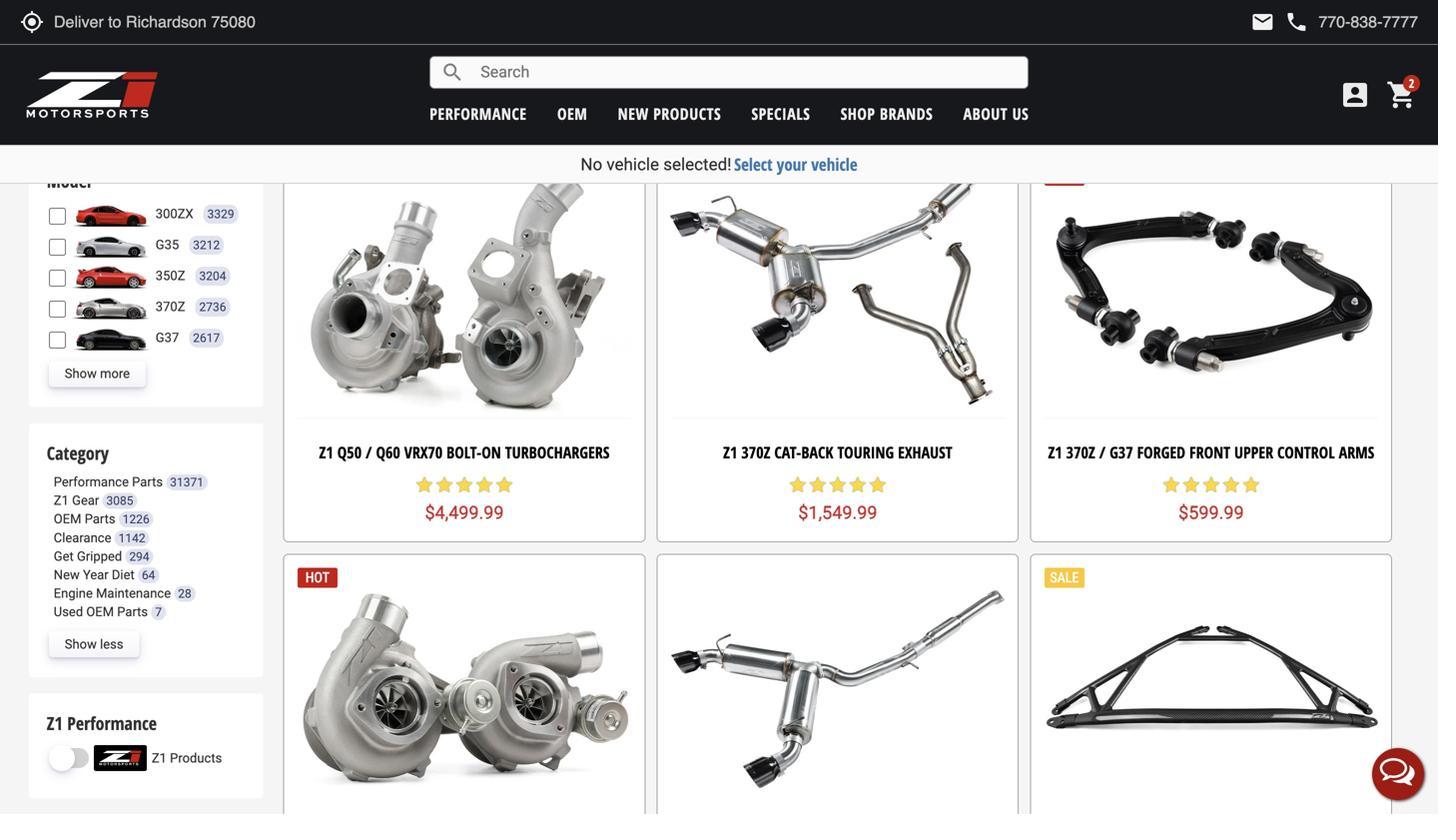 Task type: vqa. For each thing, say whether or not it's contained in the screenshot.


Task type: locate. For each thing, give the bounding box(es) containing it.
z1 q50 / q60 vrx70 bolt-on turbochargers
[[319, 442, 610, 463]]

used
[[54, 605, 83, 620]]

category
[[47, 441, 109, 465]]

parts up 3085 on the bottom
[[132, 475, 163, 490]]

1 horizontal spatial g37
[[1110, 442, 1134, 463]]

clearance
[[54, 530, 111, 545]]

z1 for z1 motorsports
[[43, 2, 56, 21]]

mail link
[[1251, 10, 1275, 34]]

touring
[[838, 442, 895, 463]]

14 star from the left
[[1222, 475, 1242, 495]]

3204
[[199, 269, 226, 283]]

1 horizontal spatial oem
[[86, 605, 114, 620]]

1 vertical spatial oem
[[54, 512, 81, 527]]

350z
[[156, 268, 185, 283]]

/ for g37
[[1100, 442, 1106, 463]]

/ left forged
[[1100, 442, 1106, 463]]

g37
[[156, 330, 179, 345], [1110, 442, 1134, 463]]

vehicle
[[812, 153, 858, 176], [607, 154, 660, 174]]

/ for q60
[[366, 442, 372, 463]]

performance up gear
[[54, 475, 129, 490]]

2 / from the left
[[1100, 442, 1106, 463]]

370z down 350z
[[156, 299, 185, 314]]

28
[[178, 587, 192, 601]]

1 vertical spatial g37
[[1110, 442, 1134, 463]]

1 vertical spatial performance
[[67, 711, 157, 736]]

oem right used
[[86, 605, 114, 620]]

parts
[[132, 475, 163, 490], [85, 512, 115, 527], [117, 605, 148, 620]]

nissan 350z z33 2003 2004 2005 2006 2007 2008 2009 vq35de 3.5l revup rev up vq35hr nismo z1 motorsports image
[[71, 263, 151, 289]]

vehicle right your
[[812, 153, 858, 176]]

0 vertical spatial products
[[267, 46, 389, 95]]

370z for z1 370z / g37 forged front upper control arms
[[1067, 442, 1096, 463]]

3212
[[193, 238, 220, 252]]

star
[[415, 475, 435, 495], [435, 475, 455, 495], [455, 475, 475, 495], [475, 475, 495, 495], [495, 475, 515, 495], [788, 475, 808, 495], [808, 475, 828, 495], [828, 475, 848, 495], [848, 475, 868, 495], [868, 475, 888, 495], [1162, 475, 1182, 495], [1182, 475, 1202, 495], [1202, 475, 1222, 495], [1222, 475, 1242, 495], [1242, 475, 1262, 495]]

None checkbox
[[49, 239, 66, 256], [49, 270, 66, 287], [49, 332, 66, 349], [49, 239, 66, 256], [49, 270, 66, 287], [49, 332, 66, 349]]

performance for z1
[[67, 711, 157, 736]]

g37 left 2617
[[156, 330, 179, 345]]

account_box link
[[1335, 79, 1377, 111]]

us
[[1013, 103, 1029, 124]]

shopping_cart link
[[1382, 79, 1419, 111]]

370z left forged
[[1067, 442, 1096, 463]]

0 horizontal spatial /
[[366, 442, 372, 463]]

cat-
[[775, 442, 802, 463]]

show left less
[[65, 637, 97, 652]]

phone link
[[1285, 10, 1419, 34]]

2 show from the top
[[65, 637, 97, 652]]

show left more
[[65, 366, 97, 381]]

z1 motorsports link
[[43, 2, 127, 21]]

parts down maintenance
[[117, 605, 148, 620]]

z1 for z1 q50 / q60 vrx70 bolt-on turbochargers
[[319, 442, 334, 463]]

show less button
[[49, 632, 139, 658]]

1226
[[123, 513, 150, 527]]

2 star from the left
[[435, 475, 455, 495]]

z1 370z / g37 forged front upper control arms
[[1049, 442, 1375, 463]]

0 horizontal spatial products
[[170, 751, 222, 766]]

7 star from the left
[[808, 475, 828, 495]]

1 star from the left
[[415, 475, 435, 495]]

motorsports
[[59, 2, 127, 21], [84, 46, 258, 95]]

oem up no
[[558, 103, 588, 124]]

2 horizontal spatial oem
[[558, 103, 588, 124]]

1 / from the left
[[366, 442, 372, 463]]

oem up clearance
[[54, 512, 81, 527]]

show for category
[[65, 637, 97, 652]]

1 show from the top
[[65, 366, 97, 381]]

q50
[[338, 442, 362, 463]]

0 horizontal spatial g37
[[156, 330, 179, 345]]

370z left the cat-
[[742, 442, 771, 463]]

nissan 370z z34 2009 2010 2011 2012 2013 2014 2015 2016 2017 2018 2019 3.7l vq37vhr vhr nismo z1 motorsports image
[[71, 294, 151, 320]]

oem
[[558, 103, 588, 124], [54, 512, 81, 527], [86, 605, 114, 620]]

$4,499.99
[[425, 502, 504, 523]]

gripped
[[77, 549, 122, 564]]

0 vertical spatial oem
[[558, 103, 588, 124]]

$1,549.99
[[799, 502, 878, 523]]

show more button
[[49, 361, 146, 387]]

8 star from the left
[[828, 475, 848, 495]]

new products link
[[618, 103, 722, 124]]

6 star from the left
[[788, 475, 808, 495]]

z1
[[43, 2, 56, 21], [43, 46, 75, 95], [319, 442, 334, 463], [724, 442, 738, 463], [1049, 442, 1063, 463], [54, 493, 69, 508], [47, 711, 63, 736], [152, 751, 167, 766]]

0 horizontal spatial vehicle
[[607, 154, 660, 174]]

z1 inside category performance parts 31371 z1 gear 3085 oem parts 1226 clearance 1142 get gripped 294 new year diet 64 engine maintenance 28 used oem parts 7
[[54, 493, 69, 508]]

0 vertical spatial show
[[65, 366, 97, 381]]

2 horizontal spatial 370z
[[1067, 442, 1096, 463]]

arms
[[1340, 442, 1375, 463]]

2617
[[193, 331, 220, 345]]

parts down gear
[[85, 512, 115, 527]]

0 horizontal spatial 370z
[[156, 299, 185, 314]]

shopping_cart
[[1387, 79, 1419, 111]]

shop
[[841, 103, 876, 124]]

bolt-
[[447, 442, 482, 463]]

shop brands link
[[841, 103, 934, 124]]

select
[[735, 153, 773, 176]]

$599.99
[[1179, 502, 1245, 523]]

10 star from the left
[[868, 475, 888, 495]]

1 vertical spatial show
[[65, 637, 97, 652]]

0 vertical spatial motorsports
[[59, 2, 127, 21]]

z1 performance
[[47, 711, 157, 736]]

turbochargers
[[505, 442, 610, 463]]

front
[[1190, 442, 1231, 463]]

category performance parts 31371 z1 gear 3085 oem parts 1226 clearance 1142 get gripped 294 new year diet 64 engine maintenance 28 used oem parts 7
[[47, 441, 204, 620]]

account_box
[[1340, 79, 1372, 111]]

0 horizontal spatial oem
[[54, 512, 81, 527]]

on
[[482, 442, 501, 463]]

0 vertical spatial parts
[[132, 475, 163, 490]]

select your vehicle link
[[735, 153, 858, 176]]

performance down less
[[67, 711, 157, 736]]

1 horizontal spatial 370z
[[742, 442, 771, 463]]

2 vertical spatial parts
[[117, 605, 148, 620]]

g37 left forged
[[1110, 442, 1134, 463]]

370z
[[156, 299, 185, 314], [742, 442, 771, 463], [1067, 442, 1096, 463]]

no
[[581, 154, 603, 174]]

7
[[155, 606, 162, 620]]

/ left q60
[[366, 442, 372, 463]]

vrx70
[[404, 442, 443, 463]]

None checkbox
[[49, 208, 66, 225], [49, 301, 66, 318], [49, 208, 66, 225], [49, 301, 66, 318]]

1 vertical spatial products
[[170, 751, 222, 766]]

performance inside category performance parts 31371 z1 gear 3085 oem parts 1226 clearance 1142 get gripped 294 new year diet 64 engine maintenance 28 used oem parts 7
[[54, 475, 129, 490]]

about us
[[964, 103, 1029, 124]]

mail
[[1251, 10, 1275, 34]]

new
[[618, 103, 649, 124]]

1 vertical spatial motorsports
[[84, 46, 258, 95]]

1 horizontal spatial /
[[1100, 442, 1106, 463]]

brands
[[880, 103, 934, 124]]

300zx
[[156, 207, 193, 222]]

11 star from the left
[[1162, 475, 1182, 495]]

0 vertical spatial performance
[[54, 475, 129, 490]]

exhaust
[[898, 442, 953, 463]]

less
[[100, 637, 123, 652]]

15 star from the left
[[1242, 475, 1262, 495]]

/
[[366, 442, 372, 463], [1100, 442, 1106, 463]]

vehicle right no
[[607, 154, 660, 174]]

forged
[[1138, 442, 1186, 463]]



Task type: describe. For each thing, give the bounding box(es) containing it.
new products
[[618, 103, 722, 124]]

performance for category
[[54, 475, 129, 490]]

z1 for z1 products
[[152, 751, 167, 766]]

4 star from the left
[[475, 475, 495, 495]]

z1 products
[[152, 751, 222, 766]]

1 vertical spatial parts
[[85, 512, 115, 527]]

get
[[54, 549, 74, 564]]

9 star from the left
[[848, 475, 868, 495]]

more
[[100, 366, 130, 381]]

3 star from the left
[[455, 475, 475, 495]]

back
[[802, 442, 834, 463]]

selected!
[[664, 154, 732, 174]]

13 star from the left
[[1202, 475, 1222, 495]]

q60
[[376, 442, 401, 463]]

370z for z1 370z cat-back touring exhaust
[[742, 442, 771, 463]]

nissan 300zx z32 1990 1991 1992 1993 1994 1995 1996 vg30dett vg30de twin turbo non turbo z1 motorsports image
[[71, 201, 151, 227]]

vehicle inside no vehicle selected! select your vehicle
[[607, 154, 660, 174]]

upper
[[1235, 442, 1274, 463]]

shop brands
[[841, 103, 934, 124]]

maintenance
[[96, 586, 171, 601]]

31371
[[170, 476, 204, 490]]

motorsports for z1 motorsports products
[[84, 46, 258, 95]]

about us link
[[964, 103, 1029, 124]]

show less
[[65, 637, 123, 652]]

specials link
[[752, 103, 811, 124]]

performance
[[430, 103, 527, 124]]

search
[[441, 60, 465, 84]]

gear
[[72, 493, 99, 508]]

294
[[129, 550, 150, 564]]

star star star star star $1,549.99
[[788, 475, 888, 523]]

star star star star star $599.99
[[1162, 475, 1262, 523]]

infiniti g37 coupe sedan convertible v36 cv36 hv36 skyline 2008 2009 2010 2011 2012 2013 3.7l vq37vhr z1 motorsports image
[[71, 325, 151, 351]]

3329
[[207, 207, 234, 221]]

z1 for z1 370z / g37 forged front upper control arms
[[1049, 442, 1063, 463]]

performance link
[[430, 103, 527, 124]]

z1 motorsports
[[43, 2, 127, 21]]

0 vertical spatial g37
[[156, 330, 179, 345]]

control
[[1278, 442, 1336, 463]]

2 vertical spatial oem
[[86, 605, 114, 620]]

mail phone
[[1251, 10, 1309, 34]]

2736
[[199, 300, 226, 314]]

new
[[54, 568, 80, 583]]

1 horizontal spatial vehicle
[[812, 153, 858, 176]]

64
[[142, 569, 155, 583]]

your
[[777, 153, 808, 176]]

phone
[[1285, 10, 1309, 34]]

show more
[[65, 366, 130, 381]]

1 horizontal spatial products
[[267, 46, 389, 95]]

my_location
[[20, 10, 44, 34]]

z1 motorsports products
[[43, 46, 389, 95]]

3085
[[106, 494, 133, 508]]

z1 motorsports logo image
[[25, 70, 159, 120]]

about
[[964, 103, 1008, 124]]

12 star from the left
[[1182, 475, 1202, 495]]

engine
[[54, 586, 93, 601]]

motorsports for z1 motorsports
[[59, 2, 127, 21]]

z1 for z1 370z cat-back touring exhaust
[[724, 442, 738, 463]]

1142
[[119, 531, 146, 545]]

show for model
[[65, 366, 97, 381]]

infiniti g35 coupe sedan v35 v36 skyline 2003 2004 2005 2006 2007 2008 3.5l vq35de revup rev up vq35hr z1 motorsports image
[[71, 232, 151, 258]]

z1 for z1 performance
[[47, 711, 63, 736]]

model
[[47, 169, 91, 194]]

g35
[[156, 238, 179, 253]]

oem link
[[558, 103, 588, 124]]

year
[[83, 568, 109, 583]]

Search search field
[[465, 57, 1028, 88]]

diet
[[112, 568, 135, 583]]

5 star from the left
[[495, 475, 515, 495]]

specials
[[752, 103, 811, 124]]

z1 for z1 motorsports products
[[43, 46, 75, 95]]

z1 370z cat-back touring exhaust
[[724, 442, 953, 463]]

products
[[654, 103, 722, 124]]

star star star star star $4,499.99
[[415, 475, 515, 523]]

no vehicle selected! select your vehicle
[[581, 153, 858, 176]]



